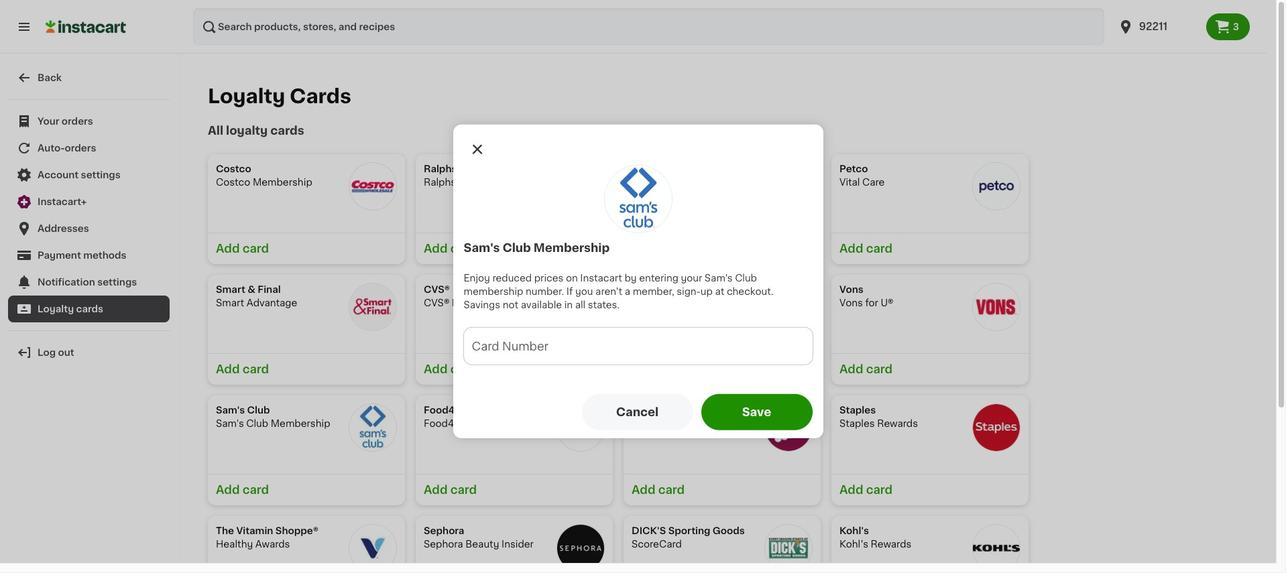 Task type: vqa. For each thing, say whether or not it's contained in the screenshot.
Grigio within the 'kirkland signature pinot grigio friuli, italy, 750 ml 750 ml'
no



Task type: locate. For each thing, give the bounding box(es) containing it.
1 vons from the top
[[840, 285, 864, 295]]

for
[[686, 299, 699, 308], [866, 299, 879, 308]]

0 horizontal spatial cards
[[76, 305, 103, 314]]

add card up food4less food4less rewards
[[424, 364, 477, 375]]

add up "sephora sephora beauty insider"
[[424, 485, 448, 496]]

1 vertical spatial sephora
[[424, 540, 463, 549]]

rewards for kohl's kohl's rewards
[[871, 540, 912, 549]]

2 u® from the left
[[881, 299, 894, 308]]

0 horizontal spatial u®
[[701, 299, 714, 308]]

wine down shop
[[677, 419, 701, 429]]

1 u® from the left
[[701, 299, 714, 308]]

2 food4less from the top
[[424, 419, 476, 429]]

settings for notification settings
[[97, 278, 137, 287]]

number.
[[526, 287, 564, 297]]

add card for vons
[[840, 364, 893, 375]]

0 vertical spatial cvs®
[[424, 285, 450, 295]]

save button
[[701, 395, 813, 431]]

save
[[742, 407, 772, 418]]

membership for sam's club membership
[[534, 243, 610, 254]]

orders inside 'link'
[[65, 144, 96, 153]]

orders up account settings
[[65, 144, 96, 153]]

add card for albertsons
[[632, 364, 685, 375]]

smart & final image
[[349, 283, 397, 331]]

1 albertsons from the top
[[632, 285, 685, 295]]

loyalty down notification
[[38, 305, 74, 314]]

cards down notification settings link
[[76, 305, 103, 314]]

0 vertical spatial orders
[[62, 117, 93, 126]]

the vitamin shoppe® image
[[349, 525, 397, 573]]

0 vertical spatial ralphs
[[424, 164, 457, 174]]

you
[[576, 287, 593, 297]]

reduced
[[493, 274, 532, 283]]

card for vital
[[867, 244, 893, 254]]

your orders link
[[8, 108, 170, 135]]

1 vertical spatial loyalty
[[38, 305, 74, 314]]

sam's club image
[[349, 404, 397, 452]]

rewards inside food4less food4less rewards
[[479, 419, 520, 429]]

account
[[38, 170, 79, 180]]

card up kohl's kohl's rewards
[[867, 485, 893, 496]]

cancel
[[616, 407, 659, 418]]

add card up the dick's
[[632, 485, 685, 496]]

membership
[[253, 178, 312, 187], [534, 243, 610, 254], [271, 419, 330, 429]]

1 vertical spatial costco
[[216, 178, 250, 187]]

add card for costco
[[216, 244, 269, 254]]

0 vertical spatial settings
[[81, 170, 121, 180]]

2 staples from the top
[[840, 419, 875, 429]]

1 vertical spatial membership
[[534, 243, 610, 254]]

smart left advantage
[[216, 299, 244, 308]]

add card up "sephora sephora beauty insider"
[[424, 485, 477, 496]]

sam's inside the enjoy reduced prices on instacart by entering your sam's club membership number. if you aren't a member, sign-up at checkout. savings not available in all states.
[[705, 274, 733, 283]]

add up the dick's
[[632, 485, 656, 496]]

add for the wine shop discount wine club
[[632, 485, 656, 496]]

for for vons
[[866, 299, 879, 308]]

settings inside notification settings link
[[97, 278, 137, 287]]

add up vitamin
[[216, 485, 240, 496]]

advantage
[[247, 299, 297, 308]]

2 gelson's from the top
[[632, 178, 673, 187]]

2 albertsons from the top
[[632, 299, 683, 308]]

settings down 'methods'
[[97, 278, 137, 287]]

settings up the instacart+ link
[[81, 170, 121, 180]]

membership inside the sam's club sam's club membership
[[271, 419, 330, 429]]

cvs® image
[[557, 283, 605, 331]]

card for vons
[[867, 364, 893, 375]]

card for staples
[[867, 485, 893, 496]]

sam's club sam's club membership
[[216, 406, 330, 429]]

your
[[38, 117, 59, 126]]

1 vertical spatial wine
[[677, 419, 701, 429]]

rewards for gelson's gelson's rewards
[[675, 178, 716, 187]]

0 horizontal spatial loyalty
[[38, 305, 74, 314]]

staples
[[840, 406, 876, 415], [840, 419, 875, 429]]

2 for from the left
[[866, 299, 879, 308]]

card for wine
[[659, 485, 685, 496]]

add
[[216, 244, 240, 254], [424, 244, 448, 254], [840, 244, 864, 254], [216, 364, 240, 375], [424, 364, 448, 375], [632, 364, 656, 375], [840, 364, 864, 375], [216, 485, 240, 496], [424, 485, 448, 496], [632, 485, 656, 496], [840, 485, 864, 496]]

u® for albertsons albertsons for u®
[[701, 299, 714, 308]]

auto-orders
[[38, 144, 96, 153]]

add up staples staples rewards
[[840, 364, 864, 375]]

rewards inside ralphs ralphs rewards
[[459, 178, 499, 187]]

notification settings link
[[8, 269, 170, 296]]

1 staples from the top
[[840, 406, 876, 415]]

checkout.
[[727, 287, 774, 297]]

account settings link
[[8, 162, 170, 189]]

the up discount
[[632, 406, 650, 415]]

membership inside dialog
[[534, 243, 610, 254]]

petco image
[[973, 162, 1021, 211]]

card up food4less food4less rewards
[[451, 364, 477, 375]]

add card up vitamin
[[216, 485, 269, 496]]

add card button for sam's club sam's club membership
[[208, 474, 405, 506]]

cvs® left membership at the left of page
[[424, 285, 450, 295]]

1 horizontal spatial the
[[632, 406, 650, 415]]

1 vertical spatial smart
[[216, 299, 244, 308]]

sign-
[[677, 287, 701, 297]]

the inside the vitamin shoppe® healthy awards
[[216, 527, 234, 536]]

card up the sporting
[[659, 485, 685, 496]]

add up cancel button
[[632, 364, 656, 375]]

1 for from the left
[[686, 299, 699, 308]]

u®
[[701, 299, 714, 308], [881, 299, 894, 308]]

out
[[58, 348, 74, 358]]

0 vertical spatial loyalty
[[208, 87, 285, 106]]

dick's sporting goods image
[[765, 525, 813, 573]]

club inside the enjoy reduced prices on instacart by entering your sam's club membership number. if you aren't a member, sign-up at checkout. savings not available in all states.
[[735, 274, 757, 283]]

rewards inside staples staples rewards
[[878, 419, 918, 429]]

1 horizontal spatial u®
[[881, 299, 894, 308]]

card
[[243, 244, 269, 254], [451, 244, 477, 254], [867, 244, 893, 254], [243, 364, 269, 375], [451, 364, 477, 375], [659, 364, 685, 375], [867, 364, 893, 375], [243, 485, 269, 496], [451, 485, 477, 496], [659, 485, 685, 496], [867, 485, 893, 496]]

2 vons from the top
[[840, 299, 863, 308]]

add up the sam's club sam's club membership
[[216, 364, 240, 375]]

albertsons down member,
[[632, 299, 683, 308]]

0 vertical spatial smart
[[216, 285, 245, 295]]

add card up vons vons for u®
[[840, 244, 893, 254]]

beauty
[[466, 540, 500, 549]]

wine up discount
[[652, 406, 677, 415]]

the up healthy
[[216, 527, 234, 536]]

discount
[[632, 419, 675, 429]]

0 vertical spatial membership
[[253, 178, 312, 187]]

0 vertical spatial costco
[[216, 164, 251, 174]]

add card up enjoy
[[424, 244, 477, 254]]

costco image
[[349, 162, 397, 211]]

ralphs
[[424, 164, 457, 174], [424, 178, 456, 187]]

add up smart & final smart advantage
[[216, 244, 240, 254]]

the inside the wine shop discount wine club
[[632, 406, 650, 415]]

0 vertical spatial albertsons
[[632, 285, 685, 295]]

add up food4less food4less rewards
[[424, 364, 448, 375]]

cards down loyalty cards
[[270, 125, 304, 136]]

add card up the sam's club sam's club membership
[[216, 364, 269, 375]]

settings for account settings
[[81, 170, 121, 180]]

loyalty
[[208, 87, 285, 106], [38, 305, 74, 314]]

card up "sephora sephora beauty insider"
[[451, 485, 477, 496]]

sam's club membership image
[[604, 165, 673, 233]]

1 horizontal spatial loyalty
[[208, 87, 285, 106]]

card up &
[[243, 244, 269, 254]]

1 vertical spatial vons
[[840, 299, 863, 308]]

smart & final smart advantage
[[216, 285, 297, 308]]

0 vertical spatial food4less
[[424, 406, 478, 415]]

add card up kohl's
[[840, 485, 893, 496]]

wine
[[652, 406, 677, 415], [677, 419, 701, 429]]

on
[[566, 274, 578, 283]]

for inside albertsons albertsons for u®
[[686, 299, 699, 308]]

rewards inside 'gelson's gelson's rewards'
[[675, 178, 716, 187]]

0 vertical spatial sephora
[[424, 527, 465, 536]]

up
[[701, 287, 713, 297]]

club
[[503, 243, 531, 254], [735, 274, 757, 283], [247, 406, 270, 415], [246, 419, 268, 429], [703, 419, 725, 429]]

smart left &
[[216, 285, 245, 295]]

1 vertical spatial cards
[[76, 305, 103, 314]]

back
[[38, 73, 62, 83]]

albertsons
[[632, 285, 685, 295], [632, 299, 683, 308]]

sam's club membership
[[464, 243, 610, 254]]

account settings
[[38, 170, 121, 180]]

0 vertical spatial wine
[[652, 406, 677, 415]]

by
[[625, 274, 637, 283]]

food4less food4less rewards
[[424, 406, 520, 429]]

add card button
[[208, 233, 405, 264], [416, 233, 613, 264], [832, 233, 1029, 264], [208, 354, 405, 385], [416, 354, 613, 385], [624, 354, 821, 385], [832, 354, 1029, 385], [208, 474, 405, 506], [416, 474, 613, 506], [624, 474, 821, 506], [832, 474, 1029, 506]]

vons
[[840, 285, 864, 295], [840, 299, 863, 308]]

add card up staples staples rewards
[[840, 364, 893, 375]]

cvs® left extracare®
[[424, 299, 450, 308]]

1 vertical spatial ralphs
[[424, 178, 456, 187]]

the wine shop image
[[765, 404, 813, 452]]

0 vertical spatial the
[[632, 406, 650, 415]]

add card button for albertsons albertsons for u®
[[624, 354, 821, 385]]

back link
[[8, 64, 170, 91]]

card up staples staples rewards
[[867, 364, 893, 375]]

card for costco
[[243, 244, 269, 254]]

0 horizontal spatial the
[[216, 527, 234, 536]]

shoppe®
[[276, 527, 319, 536]]

1 vertical spatial staples
[[840, 419, 875, 429]]

petco vital care
[[840, 164, 885, 187]]

albertsons down entering on the top
[[632, 285, 685, 295]]

add card
[[216, 244, 269, 254], [424, 244, 477, 254], [840, 244, 893, 254], [216, 364, 269, 375], [424, 364, 477, 375], [632, 364, 685, 375], [840, 364, 893, 375], [216, 485, 269, 496], [424, 485, 477, 496], [632, 485, 685, 496], [840, 485, 893, 496]]

0 vertical spatial gelson's
[[632, 164, 674, 174]]

add card up &
[[216, 244, 269, 254]]

loyalty up loyalty
[[208, 87, 285, 106]]

3 button
[[1207, 13, 1251, 40]]

2 cvs® from the top
[[424, 299, 450, 308]]

membership inside costco costco membership
[[253, 178, 312, 187]]

0 vertical spatial vons
[[840, 285, 864, 295]]

1 vertical spatial gelson's
[[632, 178, 673, 187]]

log out
[[38, 348, 74, 358]]

add card for food4less
[[424, 485, 477, 496]]

add for albertsons albertsons for u®
[[632, 364, 656, 375]]

shop
[[679, 406, 704, 415]]

add for food4less food4less rewards
[[424, 485, 448, 496]]

rewards for ralphs ralphs rewards
[[459, 178, 499, 187]]

1 vertical spatial settings
[[97, 278, 137, 287]]

1 vertical spatial the
[[216, 527, 234, 536]]

dick's sporting goods scorecard
[[632, 527, 745, 549]]

a
[[625, 287, 631, 297]]

add up kohl's
[[840, 485, 864, 496]]

card up vitamin
[[243, 485, 269, 496]]

card for cvs®
[[451, 364, 477, 375]]

cards
[[270, 125, 304, 136], [76, 305, 103, 314]]

1 vertical spatial albertsons
[[632, 299, 683, 308]]

0 horizontal spatial for
[[686, 299, 699, 308]]

food4less
[[424, 406, 478, 415], [424, 419, 476, 429]]

2 ralphs from the top
[[424, 178, 456, 187]]

card up shop
[[659, 364, 685, 375]]

1 horizontal spatial cards
[[270, 125, 304, 136]]

add for costco costco membership
[[216, 244, 240, 254]]

smart
[[216, 285, 245, 295], [216, 299, 244, 308]]

1 horizontal spatial for
[[866, 299, 879, 308]]

sephora sephora beauty insider
[[424, 527, 534, 549]]

rewards inside kohl's kohl's rewards
[[871, 540, 912, 549]]

orders for auto-orders
[[65, 144, 96, 153]]

for inside vons vons for u®
[[866, 299, 879, 308]]

settings
[[81, 170, 121, 180], [97, 278, 137, 287]]

1 vertical spatial orders
[[65, 144, 96, 153]]

1 vertical spatial food4less
[[424, 419, 476, 429]]

your orders
[[38, 117, 93, 126]]

1 vertical spatial cvs®
[[424, 299, 450, 308]]

u® inside albertsons albertsons for u®
[[701, 299, 714, 308]]

card up enjoy
[[451, 244, 477, 254]]

gelson's
[[632, 164, 674, 174], [632, 178, 673, 187]]

add up vons vons for u®
[[840, 244, 864, 254]]

albertsons image
[[765, 283, 813, 331]]

orders up "auto-orders"
[[62, 117, 93, 126]]

2 sephora from the top
[[424, 540, 463, 549]]

u® inside vons vons for u®
[[881, 299, 894, 308]]

0 vertical spatial cards
[[270, 125, 304, 136]]

gelson's image
[[765, 162, 813, 211]]

enjoy
[[464, 274, 490, 283]]

card for club
[[243, 485, 269, 496]]

add for ralphs ralphs rewards
[[424, 244, 448, 254]]

1 gelson's from the top
[[632, 164, 674, 174]]

0 vertical spatial staples
[[840, 406, 876, 415]]

2 vertical spatial membership
[[271, 419, 330, 429]]

card up vons vons for u®
[[867, 244, 893, 254]]

available
[[521, 301, 562, 310]]

add up the "cvs® cvs® extracare®"
[[424, 244, 448, 254]]

add card up cancel button
[[632, 364, 685, 375]]

add card button for cvs® cvs® extracare®
[[416, 354, 613, 385]]

settings inside the account settings link
[[81, 170, 121, 180]]

card up the sam's club sam's club membership
[[243, 364, 269, 375]]

costco costco membership
[[216, 164, 312, 187]]

staples staples rewards
[[840, 406, 918, 429]]

instacart+ link
[[8, 189, 170, 215]]



Task type: describe. For each thing, give the bounding box(es) containing it.
auto-
[[38, 144, 65, 153]]

aren't
[[596, 287, 623, 297]]

add for petco vital care
[[840, 244, 864, 254]]

addresses link
[[8, 215, 170, 242]]

all loyalty cards
[[208, 125, 304, 136]]

1 horizontal spatial wine
[[677, 419, 701, 429]]

not
[[503, 301, 519, 310]]

Card Number text field
[[464, 328, 813, 365]]

1 sephora from the top
[[424, 527, 465, 536]]

add card button for smart & final smart advantage
[[208, 354, 405, 385]]

add card button for the wine shop discount wine club
[[624, 474, 821, 506]]

petco
[[840, 164, 868, 174]]

healthy
[[216, 540, 253, 549]]

loyalty cards link
[[8, 296, 170, 323]]

ralphs ralphs rewards
[[424, 164, 499, 187]]

log
[[38, 348, 56, 358]]

add card button for food4less food4less rewards
[[416, 474, 613, 506]]

1 costco from the top
[[216, 164, 251, 174]]

auto-orders link
[[8, 135, 170, 162]]

1 ralphs from the top
[[424, 164, 457, 174]]

addresses
[[38, 224, 89, 233]]

loyalty
[[226, 125, 268, 136]]

add card button for vons vons for u®
[[832, 354, 1029, 385]]

add card for ralphs
[[424, 244, 477, 254]]

goods
[[713, 527, 745, 536]]

add for cvs® cvs® extracare®
[[424, 364, 448, 375]]

add card button for petco vital care
[[832, 233, 1029, 264]]

kohl's
[[840, 527, 869, 536]]

enjoy reduced prices on instacart by entering your sam's club membership number. if you aren't a member, sign-up at checkout. savings not available in all states.
[[464, 274, 774, 310]]

prices
[[535, 274, 564, 283]]

gelson's gelson's rewards
[[632, 164, 716, 187]]

the for the wine shop discount wine club
[[632, 406, 650, 415]]

kohl's image
[[973, 525, 1021, 573]]

extracare®
[[452, 299, 504, 308]]

entering
[[639, 274, 679, 283]]

loyalty cards
[[208, 87, 351, 106]]

savings
[[464, 301, 501, 310]]

add card for &
[[216, 364, 269, 375]]

rewards for food4less food4less rewards
[[479, 419, 520, 429]]

orders for your orders
[[62, 117, 93, 126]]

rewards for staples staples rewards
[[878, 419, 918, 429]]

cancel button
[[582, 395, 693, 431]]

log out link
[[8, 339, 170, 366]]

care
[[863, 178, 885, 187]]

2 costco from the top
[[216, 178, 250, 187]]

cards
[[290, 87, 351, 106]]

kohl's kohl's rewards
[[840, 527, 912, 549]]

add for sam's club sam's club membership
[[216, 485, 240, 496]]

notification
[[38, 278, 95, 287]]

membership for costco costco membership
[[253, 178, 312, 187]]

instacart
[[581, 274, 623, 283]]

the vitamin shoppe® healthy awards
[[216, 527, 319, 549]]

all
[[208, 125, 223, 136]]

kohl's
[[840, 540, 869, 549]]

1 smart from the top
[[216, 285, 245, 295]]

add card button for staples staples rewards
[[832, 474, 1029, 506]]

sam's club membership dialog
[[453, 125, 824, 439]]

loyalty cards
[[38, 305, 103, 314]]

payment
[[38, 251, 81, 260]]

add for staples staples rewards
[[840, 485, 864, 496]]

your
[[681, 274, 703, 283]]

add for smart & final smart advantage
[[216, 364, 240, 375]]

vons vons for u®
[[840, 285, 894, 308]]

add card button for ralphs ralphs rewards
[[416, 233, 613, 264]]

add card for cvs®
[[424, 364, 477, 375]]

u® for vons vons for u®
[[881, 299, 894, 308]]

payment methods
[[38, 251, 127, 260]]

instacart+
[[38, 197, 87, 207]]

1 food4less from the top
[[424, 406, 478, 415]]

payment methods link
[[8, 242, 170, 269]]

staples image
[[973, 404, 1021, 452]]

awards
[[255, 540, 290, 549]]

dick's
[[632, 527, 666, 536]]

for for albertsons
[[686, 299, 699, 308]]

membership
[[464, 287, 524, 297]]

in
[[565, 301, 573, 310]]

club inside the wine shop discount wine club
[[703, 419, 725, 429]]

ralphs image
[[557, 162, 605, 211]]

insider
[[502, 540, 534, 549]]

the for the vitamin shoppe® healthy awards
[[216, 527, 234, 536]]

states.
[[588, 301, 620, 310]]

if
[[567, 287, 573, 297]]

scorecard
[[632, 540, 682, 549]]

card for &
[[243, 364, 269, 375]]

food4less image
[[557, 404, 605, 452]]

add for vons vons for u®
[[840, 364, 864, 375]]

add card for staples
[[840, 485, 893, 496]]

add card for wine
[[632, 485, 685, 496]]

vons image
[[973, 283, 1021, 331]]

2 smart from the top
[[216, 299, 244, 308]]

card for albertsons
[[659, 364, 685, 375]]

add card button for costco costco membership
[[208, 233, 405, 264]]

&
[[248, 285, 256, 295]]

vitamin
[[236, 527, 273, 536]]

card for ralphs
[[451, 244, 477, 254]]

at
[[715, 287, 725, 297]]

notification settings
[[38, 278, 137, 287]]

the wine shop discount wine club
[[632, 406, 725, 429]]

all
[[575, 301, 586, 310]]

add card for vital
[[840, 244, 893, 254]]

instacart logo image
[[46, 19, 126, 35]]

add card for club
[[216, 485, 269, 496]]

methods
[[83, 251, 127, 260]]

cards inside loyalty cards link
[[76, 305, 103, 314]]

cvs® cvs® extracare®
[[424, 285, 504, 308]]

member,
[[633, 287, 675, 297]]

final
[[258, 285, 281, 295]]

1 cvs® from the top
[[424, 285, 450, 295]]

3
[[1234, 22, 1240, 32]]

sephora image
[[557, 525, 605, 573]]

loyalty for loyalty cards
[[208, 87, 285, 106]]

loyalty for loyalty cards
[[38, 305, 74, 314]]

card for food4less
[[451, 485, 477, 496]]

sporting
[[669, 527, 711, 536]]

0 horizontal spatial wine
[[652, 406, 677, 415]]

albertsons albertsons for u®
[[632, 285, 714, 308]]

vital
[[840, 178, 860, 187]]



